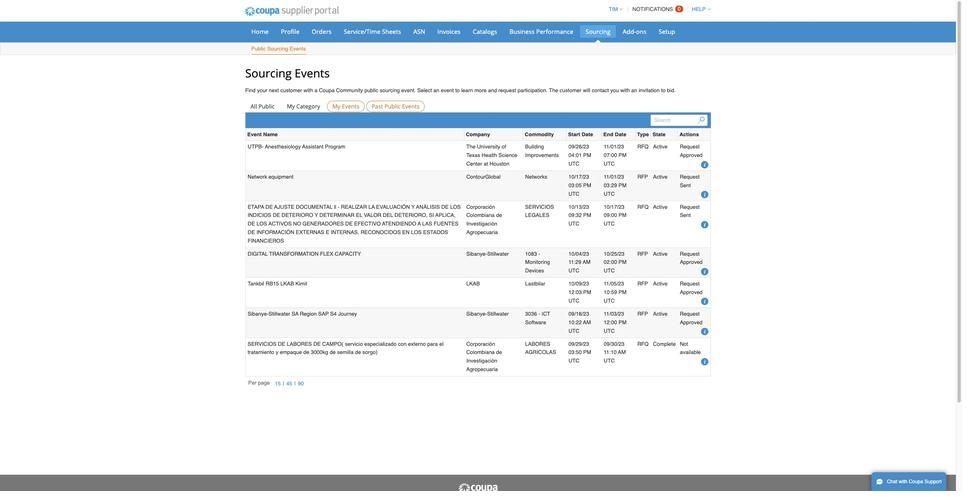 Task type: describe. For each thing, give the bounding box(es) containing it.
10/17/23 for 03:05
[[569, 174, 589, 180]]

active for 11/05/23 10:59 pm utc
[[653, 281, 668, 287]]

efectivo
[[354, 221, 381, 227]]

public for past
[[385, 103, 401, 110]]

la
[[368, 204, 375, 210]]

04:01
[[569, 152, 582, 159]]

servicios legales
[[525, 204, 554, 219]]

help link
[[688, 6, 711, 12]]

indicios
[[248, 213, 271, 219]]

09/26/23 04:01 pm utc
[[569, 144, 591, 167]]

sourcing for sourcing events
[[245, 65, 292, 81]]

past public events
[[372, 103, 420, 110]]

event
[[441, 87, 454, 94]]

- for sibanye-stillwater sa region sap s4 journey
[[539, 311, 540, 317]]

10/17/23 for 09:00
[[604, 204, 625, 210]]

utc for 10/17/23 09:00 pm utc
[[604, 221, 615, 227]]

pm for 04:01
[[583, 152, 591, 159]]

request for 11/01/23 03:29 pm utc
[[680, 174, 700, 180]]

chat
[[887, 479, 898, 485]]

utc for 10/25/23 02:00 pm utc
[[604, 268, 615, 274]]

approved for 10/25/23 02:00 pm utc
[[680, 260, 703, 266]]

notifications
[[633, 6, 673, 12]]

the university of texas health science center at houston
[[466, 144, 517, 167]]

equipment
[[269, 174, 293, 180]]

pm for 02:00
[[619, 260, 627, 266]]

my events link
[[327, 101, 365, 112]]

1 vertical spatial sourcing
[[267, 46, 288, 52]]

1 vertical spatial y
[[315, 213, 318, 219]]

public down home link
[[251, 46, 266, 52]]

contourglobal
[[466, 174, 501, 180]]

active for 11/03/23 12:00 pm utc
[[653, 311, 668, 317]]

next
[[269, 87, 279, 94]]

1 horizontal spatial with
[[621, 87, 630, 94]]

pm for 12:03
[[583, 290, 591, 296]]

corporación for etapa de ajuste documental ll - realizar la evaluación y análisis de los indicios de deterioro y determinar el valor del deterioro, si aplica, de los activos no generadores de efectivo atendiendo a las fuentes de información externas e internas, reconocidos en los estados financieros
[[466, 204, 495, 210]]

0
[[678, 6, 681, 12]]

1 horizontal spatial the
[[549, 87, 558, 94]]

utpb-
[[248, 144, 264, 150]]

request sent for rfp
[[680, 174, 700, 189]]

información
[[257, 230, 294, 236]]

help
[[692, 6, 706, 12]]

1 horizontal spatial y
[[411, 204, 415, 210]]

10/13/23
[[569, 204, 589, 210]]

- for digital transformation  flex capacity
[[539, 251, 540, 257]]

0 vertical spatial coupa supplier portal image
[[239, 1, 344, 22]]

sorgo)
[[363, 350, 378, 356]]

corporación colombiana de investigación agropecuaria for servicios de labores de campo( servicio especializado con externo para el tratamiento y empaque  de 3000kg de semilla de sorgo)
[[466, 341, 502, 373]]

de down indicios
[[248, 221, 255, 227]]

si
[[429, 213, 434, 219]]

type button
[[637, 130, 649, 139]]

request for 10/17/23 09:00 pm utc
[[680, 204, 700, 210]]

actions button
[[680, 130, 699, 139]]

utc for 10/13/23 09:32 pm utc
[[569, 221, 579, 227]]

request for 10/25/23 02:00 pm utc
[[680, 251, 700, 257]]

utc for 09/18/23 10:22 am utc
[[569, 328, 579, 334]]

am for 09/30/23
[[618, 350, 626, 356]]

utc for 09/26/23 04:01 pm utc
[[569, 161, 579, 167]]

pm for 10:59
[[619, 290, 627, 296]]

15
[[275, 381, 281, 387]]

11:10
[[604, 350, 617, 356]]

type
[[637, 132, 649, 138]]

am for 09/18/23
[[583, 320, 591, 326]]

09/29/23 03:50 pm utc
[[569, 341, 591, 364]]

10/04/23 11:29 am utc
[[569, 251, 591, 274]]

0 horizontal spatial with
[[304, 87, 313, 94]]

profile
[[281, 27, 299, 36]]

en
[[402, 230, 410, 236]]

utc for 09/30/23 11:10 am utc
[[604, 358, 615, 364]]

legales
[[525, 213, 549, 219]]

public for all
[[259, 103, 275, 110]]

active for 11/01/23 07:00 pm utc
[[653, 144, 668, 150]]

deterioro
[[282, 213, 313, 219]]

public
[[364, 87, 378, 94]]

servicio
[[345, 341, 363, 347]]

active for 10/17/23 09:00 pm utc
[[653, 204, 668, 210]]

de up 3000kg
[[313, 341, 321, 347]]

rfp for 11/01/23 03:29 pm utc
[[637, 174, 648, 180]]

1 customer from the left
[[280, 87, 302, 94]]

add-ons link
[[618, 25, 652, 38]]

11/01/23 for 03:29
[[604, 174, 624, 180]]

03:05
[[569, 182, 582, 189]]

análisis
[[416, 204, 440, 210]]

agropecuaria for etapa de ajuste documental ll - realizar la evaluación y análisis de los indicios de deterioro y determinar el valor del deterioro, si aplica, de los activos no generadores de efectivo atendiendo a las fuentes de información externas e internas, reconocidos en los estados financieros
[[466, 230, 498, 236]]

3036
[[525, 311, 537, 317]]

etapa
[[248, 204, 264, 210]]

realizar
[[341, 204, 367, 210]]

financieros
[[248, 238, 284, 244]]

ict
[[542, 311, 550, 317]]

pm for 12:00
[[619, 320, 627, 326]]

type state
[[637, 132, 666, 138]]

a
[[315, 87, 318, 94]]

11/05/23
[[604, 281, 624, 287]]

11/03/23
[[604, 311, 624, 317]]

rfq for 10/17/23 09:00 pm utc
[[637, 204, 649, 210]]

request approved for 11/05/23 10:59 pm utc
[[680, 281, 703, 296]]

generadores
[[303, 221, 344, 227]]

deterioro,
[[395, 213, 428, 219]]

end
[[603, 132, 613, 138]]

state button
[[653, 130, 666, 139]]

participation.
[[518, 87, 548, 94]]

evaluación
[[376, 204, 410, 210]]

invoices link
[[432, 25, 466, 38]]

y
[[276, 350, 278, 356]]

de up the y
[[278, 341, 285, 347]]

navigation containing notifications 0
[[605, 1, 711, 17]]

digital
[[248, 251, 268, 257]]

public sourcing events link
[[251, 44, 306, 55]]

approved for 11/03/23 12:00 pm utc
[[680, 320, 703, 326]]

invitation
[[639, 87, 660, 94]]

anesthesiology
[[265, 144, 301, 150]]

utpb- anesthesiology assistant program
[[248, 144, 345, 150]]

support
[[925, 479, 942, 485]]

approved for 11/05/23 10:59 pm utc
[[680, 290, 703, 296]]

network
[[248, 174, 267, 180]]

sheets
[[382, 27, 401, 36]]

1 to from the left
[[455, 87, 460, 94]]

request sent for rfq
[[680, 204, 700, 219]]

transformation
[[269, 251, 319, 257]]

2 lkab from the left
[[466, 281, 480, 287]]

home link
[[246, 25, 274, 38]]

sent for rfp
[[680, 182, 691, 189]]

science
[[499, 152, 517, 159]]

building improvements
[[525, 144, 559, 159]]

my category link
[[282, 101, 325, 112]]

activos
[[269, 221, 292, 227]]

learn
[[461, 87, 473, 94]]

lastbilar
[[525, 281, 545, 287]]

tratamiento
[[248, 350, 274, 356]]

investigación for etapa de ajuste documental ll - realizar la evaluación y análisis de los indicios de deterioro y determinar el valor del deterioro, si aplica, de los activos no generadores de efectivo atendiendo a las fuentes de información externas e internas, reconocidos en los estados financieros
[[466, 221, 497, 227]]

investigación for servicios de labores de campo( servicio especializado con externo para el tratamiento y empaque  de 3000kg de semilla de sorgo)
[[466, 358, 497, 364]]

09/26/23
[[569, 144, 589, 150]]

15 | 45 | 90
[[275, 381, 304, 387]]

12:03
[[569, 290, 582, 296]]

0 horizontal spatial los
[[257, 221, 267, 227]]

am for 10/04/23
[[583, 260, 591, 266]]

corporación colombiana de investigación agropecuaria for etapa de ajuste documental ll - realizar la evaluación y análisis de los indicios de deterioro y determinar el valor del deterioro, si aplica, de los activos no generadores de efectivo atendiendo a las fuentes de información externas e internas, reconocidos en los estados financieros
[[466, 204, 502, 236]]

de up financieros
[[248, 230, 255, 236]]

with inside button
[[899, 479, 908, 485]]

aplica,
[[435, 213, 456, 219]]

search image
[[698, 117, 705, 124]]

rfq for 09/30/23 11:10 am utc
[[637, 341, 649, 347]]

start date button
[[568, 130, 593, 139]]

chat with coupa support
[[887, 479, 942, 485]]

labores agricolas
[[525, 341, 556, 356]]

rfp for 11/05/23 10:59 pm utc
[[637, 281, 648, 287]]

rfq for 11/01/23 07:00 pm utc
[[637, 144, 649, 150]]



Task type: vqa. For each thing, say whether or not it's contained in the screenshot.
Financial Performance "Performance"
no



Task type: locate. For each thing, give the bounding box(es) containing it.
0 vertical spatial rfq
[[637, 144, 649, 150]]

1 vertical spatial -
[[539, 251, 540, 257]]

1 corporación from the top
[[466, 204, 495, 210]]

0 vertical spatial sent
[[680, 182, 691, 189]]

1 labores from the left
[[287, 341, 312, 347]]

labores up the empaque
[[287, 341, 312, 347]]

active for 10/25/23 02:00 pm utc
[[653, 251, 668, 257]]

center
[[466, 161, 482, 167]]

0 horizontal spatial navigation
[[248, 380, 306, 389]]

reconocidos
[[361, 230, 401, 236]]

colombiana for servicios de labores de campo( servicio especializado con externo para el tratamiento y empaque  de 3000kg de semilla de sorgo)
[[466, 350, 495, 356]]

public right all
[[259, 103, 275, 110]]

1 vertical spatial request sent
[[680, 204, 700, 219]]

- inside the etapa de ajuste documental ll - realizar la evaluación y análisis de los indicios de deterioro y determinar el valor del deterioro, si aplica, de los activos no generadores de efectivo atendiendo a las fuentes de información externas e internas, reconocidos en los estados financieros
[[338, 204, 340, 210]]

0 horizontal spatial lkab
[[280, 281, 294, 287]]

sa
[[292, 311, 299, 317]]

1 vertical spatial 11/01/23
[[604, 174, 624, 180]]

an left invitation
[[631, 87, 637, 94]]

servicios inside servicios de labores de campo( servicio especializado con externo para el tratamiento y empaque  de 3000kg de semilla de sorgo)
[[248, 341, 277, 347]]

1 colombiana from the top
[[466, 213, 495, 219]]

1 approved from the top
[[680, 152, 703, 159]]

utc down 04:01
[[569, 161, 579, 167]]

sibanye-stillwater for 3036
[[466, 311, 509, 317]]

utc down 10:59
[[604, 298, 615, 304]]

request approved for 10/25/23 02:00 pm utc
[[680, 251, 703, 266]]

para
[[427, 341, 438, 347]]

a
[[418, 221, 421, 227]]

y up deterioro,
[[411, 204, 415, 210]]

4 rfp from the top
[[637, 311, 648, 317]]

business performance
[[509, 27, 573, 36]]

approved for 11/01/23 07:00 pm utc
[[680, 152, 703, 159]]

de up the activos
[[273, 213, 280, 219]]

events down community
[[342, 103, 359, 110]]

customer right next
[[280, 87, 302, 94]]

45
[[286, 381, 292, 387]]

state
[[653, 132, 666, 138]]

2 | from the left
[[294, 381, 296, 387]]

1 active from the top
[[653, 144, 668, 150]]

1 horizontal spatial coupa supplier portal image
[[458, 484, 498, 492]]

0 horizontal spatial |
[[283, 381, 284, 387]]

0 vertical spatial 11/01/23
[[604, 144, 624, 150]]

pm inside 11/05/23 10:59 pm utc
[[619, 290, 627, 296]]

del
[[383, 213, 393, 219]]

public inside "link"
[[259, 103, 275, 110]]

labores inside labores agricolas
[[525, 341, 550, 347]]

tab list
[[245, 101, 711, 112]]

1 corporación colombiana de investigación agropecuaria from the top
[[466, 204, 502, 236]]

utc down 12:03
[[569, 298, 579, 304]]

region
[[300, 311, 317, 317]]

add-ons
[[623, 27, 647, 36]]

my for my category
[[287, 103, 295, 110]]

2 active from the top
[[653, 174, 668, 180]]

utc down 03:05
[[569, 191, 579, 197]]

pm for 09:00
[[619, 213, 627, 219]]

utc down 12:00
[[604, 328, 615, 334]]

atendiendo
[[382, 221, 416, 227]]

with left a at the top of page
[[304, 87, 313, 94]]

colombiana for etapa de ajuste documental ll - realizar la evaluación y análisis de los indicios de deterioro y determinar el valor del deterioro, si aplica, de los activos no generadores de efectivo atendiendo a las fuentes de información externas e internas, reconocidos en los estados financieros
[[466, 213, 495, 219]]

3 rfq from the top
[[637, 341, 649, 347]]

ajuste
[[274, 204, 294, 210]]

utc inside 09/18/23 10:22 am utc
[[569, 328, 579, 334]]

4 active from the top
[[653, 251, 668, 257]]

utc inside 10/17/23 09:00 pm utc
[[604, 221, 615, 227]]

past public events link
[[366, 101, 425, 112]]

utc down 02:00
[[604, 268, 615, 274]]

stillwater left 3036
[[487, 311, 509, 317]]

3 request from the top
[[680, 204, 700, 210]]

10/17/23 09:00 pm utc
[[604, 204, 627, 227]]

pm down 09/29/23
[[583, 350, 591, 356]]

request approved for 11/03/23 12:00 pm utc
[[680, 311, 703, 326]]

date inside button
[[615, 132, 626, 138]]

servicios for legales
[[525, 204, 554, 210]]

2 date from the left
[[615, 132, 626, 138]]

11/05/23 10:59 pm utc
[[604, 281, 627, 304]]

10/17/23 inside 10/17/23 09:00 pm utc
[[604, 204, 625, 210]]

3 rfp from the top
[[637, 281, 648, 287]]

1 sent from the top
[[680, 182, 691, 189]]

1 horizontal spatial to
[[661, 87, 666, 94]]

find
[[245, 87, 256, 94]]

2 labores from the left
[[525, 341, 550, 347]]

0 horizontal spatial customer
[[280, 87, 302, 94]]

10/09/23
[[569, 281, 589, 287]]

stillwater left "1083"
[[487, 251, 509, 257]]

2 vertical spatial rfq
[[637, 341, 649, 347]]

10/17/23 up 03:05
[[569, 174, 589, 180]]

service/time
[[344, 27, 380, 36]]

navigation containing per page
[[248, 380, 306, 389]]

utc inside 09/29/23 03:50 pm utc
[[569, 358, 579, 364]]

asn link
[[408, 25, 431, 38]]

los down indicios
[[257, 221, 267, 227]]

rfp for 11/03/23 12:00 pm utc
[[637, 311, 648, 317]]

0 vertical spatial y
[[411, 204, 415, 210]]

the right participation.
[[549, 87, 558, 94]]

6 active from the top
[[653, 311, 668, 317]]

2 sibanye-stillwater from the top
[[466, 311, 509, 317]]

am inside 09/18/23 10:22 am utc
[[583, 320, 591, 326]]

- inside 1083 - monitoring devices
[[539, 251, 540, 257]]

campo(
[[322, 341, 343, 347]]

request
[[498, 87, 516, 94]]

2 horizontal spatial with
[[899, 479, 908, 485]]

pm inside 10/25/23 02:00 pm utc
[[619, 260, 627, 266]]

0 vertical spatial colombiana
[[466, 213, 495, 219]]

1 horizontal spatial customer
[[560, 87, 582, 94]]

12:00
[[604, 320, 617, 326]]

03:29
[[604, 182, 617, 189]]

0 horizontal spatial date
[[582, 132, 593, 138]]

etapa de ajuste documental ll - realizar la evaluación y análisis de los indicios de deterioro y determinar el valor del deterioro, si aplica, de los activos no generadores de efectivo atendiendo a las fuentes de información externas e internas, reconocidos en los estados financieros
[[248, 204, 461, 244]]

| right 45
[[294, 381, 296, 387]]

2 request sent from the top
[[680, 204, 700, 219]]

setup
[[659, 27, 675, 36]]

0 vertical spatial the
[[549, 87, 558, 94]]

1 horizontal spatial labores
[[525, 341, 550, 347]]

orders link
[[306, 25, 337, 38]]

3 approved from the top
[[680, 290, 703, 296]]

2 corporación from the top
[[466, 341, 495, 347]]

customer left will
[[560, 87, 582, 94]]

date right 'start'
[[582, 132, 593, 138]]

2 vertical spatial sourcing
[[245, 65, 292, 81]]

my
[[287, 103, 295, 110], [332, 103, 340, 110]]

el
[[356, 213, 362, 219]]

rfq right 10/17/23 09:00 pm utc at the top
[[637, 204, 649, 210]]

con
[[398, 341, 407, 347]]

Search text field
[[650, 115, 708, 126]]

my down community
[[332, 103, 340, 110]]

the
[[549, 87, 558, 94], [466, 144, 476, 150]]

4 request from the top
[[680, 251, 700, 257]]

- right ll
[[338, 204, 340, 210]]

0 vertical spatial corporación colombiana de investigación agropecuaria
[[466, 204, 502, 236]]

orders
[[312, 27, 332, 36]]

2 vertical spatial -
[[539, 311, 540, 317]]

1 investigación from the top
[[466, 221, 497, 227]]

corporación down the contourglobal
[[466, 204, 495, 210]]

0 horizontal spatial labores
[[287, 341, 312, 347]]

0 vertical spatial navigation
[[605, 1, 711, 17]]

1 vertical spatial corporación colombiana de investigación agropecuaria
[[466, 341, 502, 373]]

1083 - monitoring devices
[[525, 251, 550, 274]]

request for 11/01/23 07:00 pm utc
[[680, 144, 700, 150]]

1 horizontal spatial date
[[615, 132, 626, 138]]

2 corporación colombiana de investigación agropecuaria from the top
[[466, 341, 502, 373]]

- left ict
[[539, 311, 540, 317]]

2 colombiana from the top
[[466, 350, 495, 356]]

de
[[496, 213, 502, 219], [303, 350, 309, 356], [330, 350, 336, 356], [355, 350, 361, 356], [496, 350, 502, 356]]

sourcing
[[380, 87, 400, 94]]

5 active from the top
[[653, 281, 668, 287]]

available
[[680, 350, 701, 356]]

am down '09/18/23'
[[583, 320, 591, 326]]

coupa inside button
[[909, 479, 923, 485]]

utc for 10/09/23 12:03 pm utc
[[569, 298, 579, 304]]

utc inside the "10/13/23 09:32 pm utc"
[[569, 221, 579, 227]]

software
[[525, 320, 546, 326]]

utc for 11/05/23 10:59 pm utc
[[604, 298, 615, 304]]

utc for 09/29/23 03:50 pm utc
[[569, 358, 579, 364]]

request for 11/05/23 10:59 pm utc
[[680, 281, 700, 287]]

0 vertical spatial investigación
[[466, 221, 497, 227]]

utc inside 11/01/23 03:29 pm utc
[[604, 191, 615, 197]]

pm inside 09/26/23 04:01 pm utc
[[583, 152, 591, 159]]

10/17/23 inside 10/17/23 03:05 pm utc
[[569, 174, 589, 180]]

sibanye-stillwater sa region sap s4 journey
[[248, 311, 357, 317]]

pm for 03:29
[[619, 182, 627, 189]]

to left "bid."
[[661, 87, 666, 94]]

my events
[[332, 103, 359, 110]]

1 request from the top
[[680, 144, 700, 150]]

1 vertical spatial coupa supplier portal image
[[458, 484, 498, 492]]

1 an from the left
[[434, 87, 439, 94]]

09:32
[[569, 213, 582, 219]]

utc inside 10/25/23 02:00 pm utc
[[604, 268, 615, 274]]

1 vertical spatial sibanye-stillwater
[[466, 311, 509, 317]]

navigation
[[605, 1, 711, 17], [248, 380, 306, 389]]

09/18/23 10:22 am utc
[[569, 311, 591, 334]]

1 request approved from the top
[[680, 144, 703, 159]]

especializado
[[364, 341, 397, 347]]

6 request from the top
[[680, 311, 700, 317]]

utc down 09:00
[[604, 221, 615, 227]]

rfq down 'type' button
[[637, 144, 649, 150]]

5 request from the top
[[680, 281, 700, 287]]

empaque
[[280, 350, 302, 356]]

2 horizontal spatial los
[[450, 204, 461, 210]]

catalogs link
[[468, 25, 503, 38]]

active for 11/01/23 03:29 pm utc
[[653, 174, 668, 180]]

coupa left support in the bottom of the page
[[909, 479, 923, 485]]

pm inside 09/29/23 03:50 pm utc
[[583, 350, 591, 356]]

de up indicios
[[266, 204, 273, 210]]

rfp right 11/03/23
[[637, 311, 648, 317]]

fuentes
[[434, 221, 459, 227]]

pm down 11/05/23
[[619, 290, 627, 296]]

invoices
[[438, 27, 461, 36]]

1 vertical spatial am
[[583, 320, 591, 326]]

network equipment
[[248, 174, 293, 180]]

1 request sent from the top
[[680, 174, 700, 189]]

date
[[582, 132, 593, 138], [615, 132, 626, 138]]

pm for 03:50
[[583, 350, 591, 356]]

networks
[[525, 174, 547, 180]]

0 vertical spatial 10/17/23
[[569, 174, 589, 180]]

2 vertical spatial am
[[618, 350, 626, 356]]

servicios for de
[[248, 341, 277, 347]]

0 vertical spatial coupa
[[319, 87, 335, 94]]

2 investigación from the top
[[466, 358, 497, 364]]

your
[[257, 87, 267, 94]]

utc inside 09/26/23 04:01 pm utc
[[569, 161, 579, 167]]

start date
[[568, 132, 593, 138]]

pm down 11/03/23
[[619, 320, 627, 326]]

4 request approved from the top
[[680, 311, 703, 326]]

1 agropecuaria from the top
[[466, 230, 498, 236]]

1 horizontal spatial 10/17/23
[[604, 204, 625, 210]]

utc down 11:29
[[569, 268, 579, 274]]

07:00
[[604, 152, 617, 159]]

date for end date
[[615, 132, 626, 138]]

sibanye-stillwater for 1083
[[466, 251, 509, 257]]

de up aplica,
[[441, 204, 449, 210]]

pm for 07:00
[[619, 152, 627, 159]]

rfp for 10/25/23 02:00 pm utc
[[637, 251, 648, 257]]

request for 11/03/23 12:00 pm utc
[[680, 311, 700, 317]]

colombiana
[[466, 213, 495, 219], [466, 350, 495, 356]]

sent
[[680, 182, 691, 189], [680, 213, 691, 219]]

1 rfp from the top
[[637, 174, 648, 180]]

chat with coupa support button
[[872, 473, 947, 492]]

ons
[[636, 27, 647, 36]]

utc down 11:10
[[604, 358, 615, 364]]

0 vertical spatial sibanye-stillwater
[[466, 251, 509, 257]]

events down profile link
[[290, 46, 306, 52]]

monitoring
[[525, 260, 550, 266]]

the up texas
[[466, 144, 476, 150]]

corporación for servicios de labores de campo( servicio especializado con externo para el tratamiento y empaque  de 3000kg de semilla de sorgo)
[[466, 341, 495, 347]]

labores inside servicios de labores de campo( servicio especializado con externo para el tratamiento y empaque  de 3000kg de semilla de sorgo)
[[287, 341, 312, 347]]

pm inside 10/17/23 09:00 pm utc
[[619, 213, 627, 219]]

with right you
[[621, 87, 630, 94]]

0 horizontal spatial an
[[434, 87, 439, 94]]

1 lkab from the left
[[280, 281, 294, 287]]

utc inside 11/03/23 12:00 pm utc
[[604, 328, 615, 334]]

utc down 09:32
[[569, 221, 579, 227]]

request
[[680, 144, 700, 150], [680, 174, 700, 180], [680, 204, 700, 210], [680, 251, 700, 257], [680, 281, 700, 287], [680, 311, 700, 317]]

rfq
[[637, 144, 649, 150], [637, 204, 649, 210], [637, 341, 649, 347]]

event.
[[401, 87, 416, 94]]

0 vertical spatial los
[[450, 204, 461, 210]]

2 vertical spatial los
[[411, 230, 422, 236]]

1 horizontal spatial an
[[631, 87, 637, 94]]

date right end at the top
[[615, 132, 626, 138]]

1 sibanye-stillwater from the top
[[466, 251, 509, 257]]

pm inside 10/09/23 12:03 pm utc
[[583, 290, 591, 296]]

utc inside 10/04/23 11:29 am utc
[[569, 268, 579, 274]]

approved
[[680, 152, 703, 159], [680, 260, 703, 266], [680, 290, 703, 296], [680, 320, 703, 326]]

0 horizontal spatial my
[[287, 103, 295, 110]]

11/01/23 for 07:00
[[604, 144, 624, 150]]

0 horizontal spatial coupa supplier portal image
[[239, 1, 344, 22]]

sap
[[318, 311, 329, 317]]

2 request from the top
[[680, 174, 700, 180]]

pm down 09/26/23
[[583, 152, 591, 159]]

2 11/01/23 from the top
[[604, 174, 624, 180]]

utc down "03:29"
[[604, 191, 615, 197]]

pm right "03:29"
[[619, 182, 627, 189]]

1 vertical spatial navigation
[[248, 380, 306, 389]]

events down event.
[[402, 103, 420, 110]]

an left event
[[434, 87, 439, 94]]

utc for 10/17/23 03:05 pm utc
[[569, 191, 579, 197]]

11/01/23 up "03:29"
[[604, 174, 624, 180]]

corporación right el
[[466, 341, 495, 347]]

corporación
[[466, 204, 495, 210], [466, 341, 495, 347]]

rfp right 11/01/23 03:29 pm utc
[[637, 174, 648, 180]]

utc for 11/01/23 03:29 pm utc
[[604, 191, 615, 197]]

actions
[[680, 132, 699, 138]]

sourcing
[[586, 27, 611, 36], [267, 46, 288, 52], [245, 65, 292, 81]]

tab list containing all public
[[245, 101, 711, 112]]

10:22
[[569, 320, 582, 326]]

with right chat
[[899, 479, 908, 485]]

2 agropecuaria from the top
[[466, 367, 498, 373]]

3 request approved from the top
[[680, 281, 703, 296]]

2 sent from the top
[[680, 213, 691, 219]]

sibanye- for sibanye-stillwater sa region sap s4 journey
[[466, 311, 487, 317]]

e
[[326, 230, 329, 236]]

sourcing down profile
[[267, 46, 288, 52]]

4 approved from the top
[[680, 320, 703, 326]]

2 approved from the top
[[680, 260, 703, 266]]

11/01/23 inside the 11/01/23 07:00 pm utc
[[604, 144, 624, 150]]

1 vertical spatial sent
[[680, 213, 691, 219]]

y down documental
[[315, 213, 318, 219]]

customer
[[280, 87, 302, 94], [560, 87, 582, 94]]

0 vertical spatial am
[[583, 260, 591, 266]]

09/18/23
[[569, 311, 589, 317]]

utc inside 10/09/23 12:03 pm utc
[[569, 298, 579, 304]]

los down a
[[411, 230, 422, 236]]

1 vertical spatial colombiana
[[466, 350, 495, 356]]

1 horizontal spatial navigation
[[605, 1, 711, 17]]

2 rfp from the top
[[637, 251, 648, 257]]

1 date from the left
[[582, 132, 593, 138]]

0 horizontal spatial the
[[466, 144, 476, 150]]

coupa supplier portal image
[[239, 1, 344, 22], [458, 484, 498, 492]]

pm inside 10/17/23 03:05 pm utc
[[583, 182, 591, 189]]

rfq left complete
[[637, 341, 649, 347]]

1 vertical spatial investigación
[[466, 358, 497, 364]]

1 rfq from the top
[[637, 144, 649, 150]]

1 horizontal spatial |
[[294, 381, 296, 387]]

utc for 11/03/23 12:00 pm utc
[[604, 328, 615, 334]]

1 vertical spatial agropecuaria
[[466, 367, 498, 373]]

3 active from the top
[[653, 204, 668, 210]]

externas
[[296, 230, 324, 236]]

utc inside "09/30/23 11:10 am utc"
[[604, 358, 615, 364]]

1 vertical spatial servicios
[[248, 341, 277, 347]]

11/01/23 up 07:00
[[604, 144, 624, 150]]

my for my events
[[332, 103, 340, 110]]

all public
[[251, 103, 275, 110]]

more
[[475, 87, 487, 94]]

utc down 03:50
[[569, 358, 579, 364]]

tankbil rb15 lkab kimit
[[248, 281, 307, 287]]

pm down 10/09/23
[[583, 290, 591, 296]]

10/25/23 02:00 pm utc
[[604, 251, 627, 274]]

my left category
[[287, 103, 295, 110]]

public right 'past'
[[385, 103, 401, 110]]

public sourcing events
[[251, 46, 306, 52]]

utc down 07:00
[[604, 161, 615, 167]]

1 horizontal spatial my
[[332, 103, 340, 110]]

sourcing for sourcing
[[586, 27, 611, 36]]

2 to from the left
[[661, 87, 666, 94]]

2 request approved from the top
[[680, 251, 703, 266]]

servicios up legales
[[525, 204, 554, 210]]

1 horizontal spatial los
[[411, 230, 422, 236]]

sibanye- for digital transformation  flex capacity
[[466, 251, 487, 257]]

- inside 3036 - ict software
[[539, 311, 540, 317]]

pm for 09:32
[[583, 213, 591, 219]]

page
[[258, 380, 270, 386]]

utc for 10/04/23 11:29 am utc
[[569, 268, 579, 274]]

am down 09/30/23
[[618, 350, 626, 356]]

stillwater for region
[[487, 311, 509, 317]]

utc for 11/01/23 07:00 pm utc
[[604, 161, 615, 167]]

1 vertical spatial corporación
[[466, 341, 495, 347]]

1 my from the left
[[287, 103, 295, 110]]

pm right 09:00
[[619, 213, 627, 219]]

am inside 10/04/23 11:29 am utc
[[583, 260, 591, 266]]

utc inside 11/05/23 10:59 pm utc
[[604, 298, 615, 304]]

2 my from the left
[[332, 103, 340, 110]]

building
[[525, 144, 544, 150]]

coupa
[[319, 87, 335, 94], [909, 479, 923, 485]]

de up internas,
[[345, 221, 353, 227]]

category
[[296, 103, 320, 110]]

sent for rfq
[[680, 213, 691, 219]]

0 horizontal spatial y
[[315, 213, 318, 219]]

business performance link
[[504, 25, 579, 38]]

request approved for 11/01/23 07:00 pm utc
[[680, 144, 703, 159]]

rfp right 11/05/23
[[637, 281, 648, 287]]

s4
[[330, 311, 337, 317]]

0 vertical spatial servicios
[[525, 204, 554, 210]]

determinar
[[319, 213, 355, 219]]

sourcing down 'tim'
[[586, 27, 611, 36]]

stillwater
[[487, 251, 509, 257], [269, 311, 290, 317], [487, 311, 509, 317]]

stillwater for capacity
[[487, 251, 509, 257]]

1 horizontal spatial coupa
[[909, 479, 923, 485]]

1 11/01/23 from the top
[[604, 144, 624, 150]]

date inside "button"
[[582, 132, 593, 138]]

utc inside 10/17/23 03:05 pm utc
[[569, 191, 579, 197]]

0 vertical spatial sourcing
[[586, 27, 611, 36]]

utc down 10:22
[[569, 328, 579, 334]]

1 | from the left
[[283, 381, 284, 387]]

am down 10/04/23
[[583, 260, 591, 266]]

- right "1083"
[[539, 251, 540, 257]]

0 horizontal spatial 10/17/23
[[569, 174, 589, 180]]

0 vertical spatial corporación
[[466, 204, 495, 210]]

date for start date
[[582, 132, 593, 138]]

labores up the agricolas
[[525, 341, 550, 347]]

past
[[372, 103, 383, 110]]

0 horizontal spatial servicios
[[248, 341, 277, 347]]

to left learn
[[455, 87, 460, 94]]

0 vertical spatial request sent
[[680, 174, 700, 189]]

agropecuaria for servicios de labores de campo( servicio especializado con externo para el tratamiento y empaque  de 3000kg de semilla de sorgo)
[[466, 367, 498, 373]]

improvements
[[525, 152, 559, 159]]

am inside "09/30/23 11:10 am utc"
[[618, 350, 626, 356]]

pm right 07:00
[[619, 152, 627, 159]]

2 an from the left
[[631, 87, 637, 94]]

1 horizontal spatial lkab
[[466, 281, 480, 287]]

1 vertical spatial coupa
[[909, 479, 923, 485]]

pm down 10/13/23
[[583, 213, 591, 219]]

2 customer from the left
[[560, 87, 582, 94]]

0 vertical spatial agropecuaria
[[466, 230, 498, 236]]

pm inside 11/01/23 03:29 pm utc
[[619, 182, 627, 189]]

servicios up tratamiento
[[248, 341, 277, 347]]

1 horizontal spatial servicios
[[525, 204, 554, 210]]

events up a at the top of page
[[295, 65, 330, 81]]

10/17/23 up 09:00
[[604, 204, 625, 210]]

utc inside the 11/01/23 07:00 pm utc
[[604, 161, 615, 167]]

pm inside the "10/13/23 09:32 pm utc"
[[583, 213, 591, 219]]

the inside "the university of texas health science center at houston"
[[466, 144, 476, 150]]

0 horizontal spatial to
[[455, 87, 460, 94]]

rfp right the 10/25/23
[[637, 251, 648, 257]]

pm for 03:05
[[583, 182, 591, 189]]

pm right 03:05
[[583, 182, 591, 189]]

pm inside the 11/01/23 07:00 pm utc
[[619, 152, 627, 159]]

coupa right a at the top of page
[[319, 87, 335, 94]]

0 horizontal spatial coupa
[[319, 87, 335, 94]]

| left 45
[[283, 381, 284, 387]]

1 vertical spatial the
[[466, 144, 476, 150]]

sourcing up next
[[245, 65, 292, 81]]

pm inside 11/03/23 12:00 pm utc
[[619, 320, 627, 326]]

los up aplica,
[[450, 204, 461, 210]]

1 vertical spatial rfq
[[637, 204, 649, 210]]

2 rfq from the top
[[637, 204, 649, 210]]

stillwater left sa
[[269, 311, 290, 317]]

pm down the 10/25/23
[[619, 260, 627, 266]]

11/01/23 inside 11/01/23 03:29 pm utc
[[604, 174, 624, 180]]

0 vertical spatial -
[[338, 204, 340, 210]]

1 vertical spatial 10/17/23
[[604, 204, 625, 210]]

1 vertical spatial los
[[257, 221, 267, 227]]



